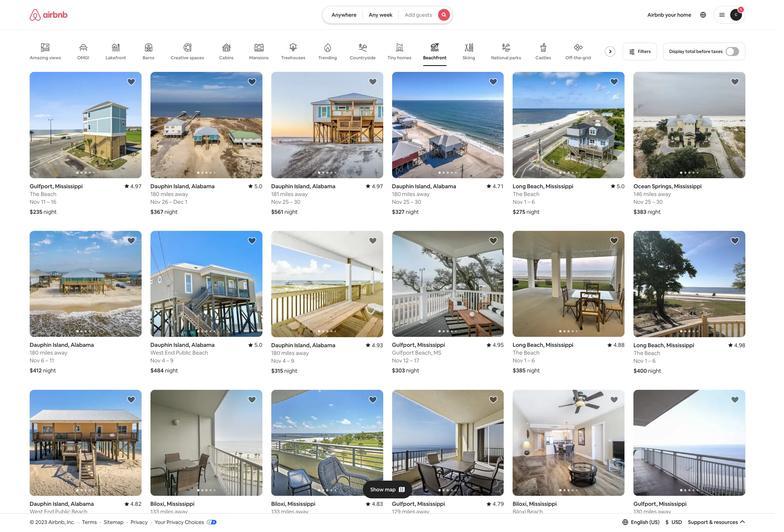 Task type: vqa. For each thing, say whether or not it's contained in the screenshot.


Task type: describe. For each thing, give the bounding box(es) containing it.
4.82 out of 5 average rating image
[[125, 501, 142, 508]]

miles inside 'dauphin island, alabama 180 miles away nov 6 – 11 $412 night'
[[40, 350, 53, 357]]

miles inside biloxi, mississippi 133 miles away nov 19 – 24
[[160, 509, 174, 516]]

miles inside dauphin island, alabama 180 miles away nov 25 – 30 $327 night
[[402, 191, 416, 198]]

gulfport, for 129
[[392, 501, 417, 508]]

©
[[30, 519, 34, 526]]

mississippi inside "biloxi, mississippi biloxi beach"
[[530, 501, 557, 508]]

dauphin for dauphin island, alabama west end public beach nov 11 – 16
[[30, 501, 52, 508]]

nov inside the dauphin island, alabama west end public beach nov 11 – 16
[[30, 517, 40, 524]]

beach inside long beach, mississippi the beach nov 1 – 6 $400 night
[[645, 350, 661, 357]]

add to wishlist: gulfport, mississippi image for 4.95
[[489, 237, 498, 246]]

beach, inside gulfport, mississippi gulfport beach, ms nov 12 – 17 $303 night
[[416, 350, 433, 357]]

night inside dauphin island, alabama 181 miles away nov 25 – 30 $561 night
[[285, 208, 298, 215]]

terms link
[[82, 519, 97, 526]]

night inside gulfport, mississippi the beach nov 11 – 16 $235 night
[[44, 208, 57, 215]]

30 for 181 miles away
[[294, 198, 301, 205]]

biloxi, mississippi biloxi beach
[[513, 501, 557, 516]]

$315
[[271, 367, 283, 375]]

miles inside gulfport, mississippi 129 miles away
[[402, 509, 415, 516]]

display total before taxes button
[[664, 43, 746, 60]]

sitemap
[[104, 519, 124, 526]]

show
[[371, 487, 384, 493]]

nov inside gulfport, mississippi gulfport beach, ms nov 12 – 17 $303 night
[[392, 357, 402, 364]]

filters
[[639, 49, 651, 55]]

add to wishlist: dauphin island, alabama image for 4.71
[[489, 78, 498, 86]]

display total before taxes
[[670, 49, 723, 55]]

6 for $385
[[532, 357, 535, 364]]

mississippi inside gulfport, mississippi the beach nov 11 – 16 $235 night
[[55, 183, 83, 190]]

4 inside dauphin island, alabama west end public beach nov 4 – 9 $484 night
[[162, 357, 165, 364]]

dauphin for dauphin island, alabama west end public beach nov 4 – 9 $484 night
[[151, 342, 172, 349]]

miles inside 'dauphin island, alabama 180 miles away nov 26 – dec 1 $367 night'
[[161, 191, 174, 198]]

– inside the long beach, mississippi the beach nov 1 – 6 $385 night
[[528, 357, 531, 364]]

4.93
[[372, 342, 383, 349]]

gulfport
[[392, 350, 414, 357]]

home
[[678, 12, 692, 18]]

beach inside gulfport, mississippi the beach nov 11 – 16 $235 night
[[41, 191, 56, 198]]

any
[[369, 12, 379, 18]]

– inside dauphin island, alabama 181 miles away nov 25 – 30 $561 night
[[290, 198, 293, 205]]

$412
[[30, 367, 42, 375]]

129
[[392, 509, 401, 516]]

end for 16
[[44, 509, 54, 516]]

away inside ocean springs, mississippi 146 miles away nov 25 – 30 $383 night
[[659, 191, 672, 198]]

island, for $327
[[415, 183, 432, 190]]

spaces
[[190, 55, 204, 61]]

tiny homes
[[388, 55, 412, 61]]

– inside the dauphin island, alabama west end public beach nov 11 – 16
[[47, 517, 50, 524]]

ms
[[434, 350, 442, 357]]

4.79
[[493, 501, 504, 508]]

gulfport, for gulfport
[[392, 342, 417, 349]]

away inside biloxi, mississippi 133 miles away nov 19 – 24
[[175, 509, 188, 516]]

1 inside dropdown button
[[741, 7, 742, 12]]

english (us)
[[632, 519, 660, 526]]

night inside 'dauphin island, alabama 180 miles away nov 26 – dec 1 $367 night'
[[165, 208, 178, 215]]

guests
[[416, 12, 432, 18]]

– inside dauphin island, alabama west end public beach nov 4 – 9 $484 night
[[166, 357, 169, 364]]

&
[[710, 519, 713, 526]]

long for long beach, mississippi the beach nov 1 – 6 $275 night
[[513, 183, 526, 190]]

night inside long beach, mississippi the beach nov 1 – 6 $275 night
[[527, 208, 540, 215]]

alabama for dauphin island, alabama 180 miles away nov 26 – dec 1 $367 night
[[192, 183, 215, 190]]

4.98
[[735, 342, 746, 349]]

beach, for long beach, mississippi the beach nov 1 – 6 $400 night
[[648, 342, 666, 349]]

cabins
[[219, 55, 234, 61]]

nov inside gulfport, mississippi the beach nov 11 – 16 $235 night
[[30, 198, 40, 205]]

mississippi inside ocean springs, mississippi 146 miles away nov 25 – 30 $383 night
[[675, 183, 702, 190]]

nov inside dauphin island, alabama 180 miles away nov 25 – 30 $327 night
[[392, 198, 402, 205]]

show map
[[371, 487, 396, 493]]

night inside ocean springs, mississippi 146 miles away nov 25 – 30 $383 night
[[648, 208, 661, 215]]

mississippi inside biloxi, mississippi 133 miles away nov 19 – 24
[[167, 501, 195, 508]]

$275
[[513, 208, 526, 215]]

180 for 4
[[271, 350, 280, 357]]

island, for $561
[[295, 183, 311, 190]]

9 inside dauphin island, alabama 180 miles away nov 4 – 9 $315 night
[[291, 357, 294, 364]]

trending
[[319, 55, 337, 61]]

away inside dauphin island, alabama 181 miles away nov 25 – 30 $561 night
[[295, 191, 308, 198]]

your
[[666, 12, 677, 18]]

add to wishlist: ocean springs, mississippi image
[[731, 78, 740, 86]]

beach inside the dauphin island, alabama west end public beach nov 11 – 16
[[72, 509, 87, 516]]

week
[[380, 12, 393, 18]]

5.0 out of 5 average rating image for dauphin island, alabama west end public beach nov 4 – 9 $484 night
[[249, 342, 263, 349]]

your privacy choices link
[[155, 519, 217, 526]]

6 for $275
[[532, 198, 535, 205]]

2 privacy from the left
[[167, 519, 184, 526]]

– inside ocean springs, mississippi 146 miles away nov 25 – 30 $383 night
[[653, 198, 656, 205]]

away inside gulfport, mississippi 129 miles away
[[417, 509, 430, 516]]

add to wishlist: long beach, mississippi image
[[731, 237, 740, 246]]

total
[[686, 49, 696, 55]]

away inside 'dauphin island, alabama 180 miles away nov 26 – dec 1 $367 night'
[[175, 191, 188, 198]]

25 for $561
[[283, 198, 289, 205]]

treehouses
[[281, 55, 306, 61]]

gulfport, mississippi gulfport beach, ms nov 12 – 17 $303 night
[[392, 342, 445, 375]]

nov inside 'dauphin island, alabama 180 miles away nov 6 – 11 $412 night'
[[30, 357, 40, 364]]

dauphin for dauphin island, alabama 180 miles away nov 26 – dec 1 $367 night
[[151, 183, 172, 190]]

5.0 out of 5 average rating image for dauphin island, alabama 180 miles away nov 26 – dec 1 $367 night
[[249, 183, 263, 190]]

– inside dauphin island, alabama 180 miles away nov 25 – 30 $327 night
[[411, 198, 414, 205]]

mississippi inside gulfport, mississippi 129 miles away
[[418, 501, 445, 508]]

miles inside dauphin island, alabama 181 miles away nov 25 – 30 $561 night
[[280, 191, 294, 198]]

away inside biloxi, mississippi 133 miles away
[[296, 509, 309, 516]]

$303
[[392, 367, 405, 375]]

away inside 'dauphin island, alabama 180 miles away nov 6 – 11 $412 night'
[[54, 350, 67, 357]]

before
[[697, 49, 711, 55]]

night inside long beach, mississippi the beach nov 1 – 6 $400 night
[[649, 367, 662, 375]]

1 button
[[714, 6, 746, 24]]

lakefront
[[106, 55, 126, 61]]

mississippi inside long beach, mississippi the beach nov 1 – 6 $400 night
[[667, 342, 695, 349]]

gulfport, for the
[[30, 183, 54, 190]]

5.0 for dauphin island, alabama 180 miles away nov 26 – dec 1 $367 night
[[255, 183, 263, 190]]

$383
[[634, 208, 647, 215]]

away inside dauphin island, alabama 180 miles away nov 25 – 30 $327 night
[[417, 191, 430, 198]]

6 inside 'dauphin island, alabama 180 miles away nov 6 – 11 $412 night'
[[41, 357, 44, 364]]

– inside gulfport, mississippi gulfport beach, ms nov 12 – 17 $303 night
[[410, 357, 413, 364]]

miles inside biloxi, mississippi 133 miles away
[[281, 509, 294, 516]]

(us)
[[650, 519, 660, 526]]

4.95
[[493, 342, 504, 349]]

$
[[666, 519, 669, 526]]

4.97 out of 5 average rating image
[[366, 183, 383, 190]]

beach inside the long beach, mississippi the beach nov 1 – 6 $385 night
[[524, 350, 540, 357]]

profile element
[[462, 0, 746, 30]]

alabama for dauphin island, alabama 180 miles away nov 4 – 9 $315 night
[[312, 342, 336, 349]]

dauphin for dauphin island, alabama 180 miles away nov 6 – 11 $412 night
[[30, 342, 52, 349]]

airbnb your home
[[648, 12, 692, 18]]

west for 11
[[30, 509, 43, 516]]

nov inside the long beach, mississippi the beach nov 1 – 6 $385 night
[[513, 357, 523, 364]]

24
[[173, 517, 179, 524]]

dauphin for dauphin island, alabama 180 miles away nov 25 – 30 $327 night
[[392, 183, 414, 190]]

miles inside ocean springs, mississippi 146 miles away nov 25 – 30 $383 night
[[644, 191, 657, 198]]

group containing amazing views
[[30, 37, 624, 66]]

alabama for dauphin island, alabama west end public beach nov 11 – 16
[[71, 501, 94, 508]]

away inside gulfport, mississippi 130 miles away nov 2 – 7
[[659, 509, 672, 516]]

night inside dauphin island, alabama west end public beach nov 4 – 9 $484 night
[[165, 367, 178, 375]]

4.95 out of 5 average rating image
[[487, 342, 504, 349]]

island, for $315
[[295, 342, 311, 349]]

– inside 'dauphin island, alabama 180 miles away nov 26 – dec 1 $367 night'
[[169, 198, 172, 205]]

biloxi, for biloxi, mississippi biloxi beach
[[513, 501, 528, 508]]

4.98 out of 5 average rating image
[[729, 342, 746, 349]]

support & resources button
[[689, 519, 746, 526]]

ocean
[[634, 183, 651, 190]]

alabama for dauphin island, alabama 180 miles away nov 25 – 30 $327 night
[[433, 183, 457, 190]]

4 inside dauphin island, alabama 180 miles away nov 4 – 9 $315 night
[[283, 357, 286, 364]]

– inside dauphin island, alabama 180 miles away nov 4 – 9 $315 night
[[287, 357, 290, 364]]

end for 9
[[165, 350, 175, 357]]

180 for 26
[[151, 191, 159, 198]]

2023
[[35, 519, 47, 526]]

– inside biloxi, mississippi 133 miles away nov 19 – 24
[[169, 517, 171, 524]]

gulfport, mississippi 130 miles away nov 2 – 7
[[634, 501, 687, 524]]

– inside gulfport, mississippi 130 miles away nov 2 – 7
[[650, 517, 653, 524]]

$367
[[151, 208, 163, 215]]

nov inside ocean springs, mississippi 146 miles away nov 25 – 30 $383 night
[[634, 198, 644, 205]]

dauphin island, alabama 180 miles away nov 26 – dec 1 $367 night
[[151, 183, 215, 215]]

miles inside gulfport, mississippi 130 miles away nov 2 – 7
[[644, 509, 657, 516]]

night inside dauphin island, alabama 180 miles away nov 4 – 9 $315 night
[[285, 367, 298, 375]]

privacy link
[[131, 519, 148, 526]]

any week
[[369, 12, 393, 18]]

dauphin island, alabama 180 miles away nov 25 – 30 $327 night
[[392, 183, 457, 215]]

long beach, mississippi the beach nov 1 – 6 $400 night
[[634, 342, 695, 375]]

island, for $412
[[53, 342, 70, 349]]

the for long beach, mississippi the beach nov 1 – 6 $400 night
[[634, 350, 644, 357]]

ocean springs, mississippi 146 miles away nov 25 – 30 $383 night
[[634, 183, 702, 215]]

add to wishlist: long beach, mississippi image for 5.0
[[610, 78, 619, 86]]

filters button
[[623, 43, 658, 60]]

$484
[[151, 367, 164, 375]]

nov inside dauphin island, alabama west end public beach nov 4 – 9 $484 night
[[151, 357, 161, 364]]

mississippi inside biloxi, mississippi 133 miles away
[[288, 501, 316, 508]]

30 for 180 miles away
[[415, 198, 422, 205]]

5.0 for dauphin island, alabama west end public beach nov 4 – 9 $484 night
[[255, 342, 263, 349]]

parks
[[510, 55, 522, 61]]

alabama for dauphin island, alabama west end public beach nov 4 – 9 $484 night
[[192, 342, 215, 349]]

biloxi, mississippi 133 miles away
[[271, 501, 316, 516]]

3 · from the left
[[127, 519, 128, 526]]

off-the-grid
[[566, 55, 592, 61]]

any week button
[[363, 6, 399, 24]]

long beach, mississippi the beach nov 1 – 6 $385 night
[[513, 342, 574, 375]]

gulfport, mississippi the beach nov 11 – 16 $235 night
[[30, 183, 83, 215]]

taxes
[[712, 49, 723, 55]]

your privacy choices
[[155, 519, 204, 526]]

2
[[645, 517, 649, 524]]

30 inside ocean springs, mississippi 146 miles away nov 25 – 30 $383 night
[[657, 198, 663, 205]]

beach inside long beach, mississippi the beach nov 1 – 6 $275 night
[[524, 191, 540, 198]]

nov inside dauphin island, alabama 180 miles away nov 4 – 9 $315 night
[[271, 357, 282, 364]]

homes
[[398, 55, 412, 61]]

beachfront
[[424, 55, 447, 61]]

nov inside dauphin island, alabama 181 miles away nov 25 – 30 $561 night
[[271, 198, 282, 205]]

180 for 25
[[392, 191, 401, 198]]

nov inside gulfport, mississippi 130 miles away nov 2 – 7
[[634, 517, 644, 524]]

alabama for dauphin island, alabama 180 miles away nov 6 – 11 $412 night
[[71, 342, 94, 349]]

creative spaces
[[171, 55, 204, 61]]

nov inside biloxi, mississippi 133 miles away nov 19 – 24
[[151, 517, 161, 524]]

add to wishlist: gulfport, mississippi image for 4.97
[[127, 78, 136, 86]]

english
[[632, 519, 649, 526]]

1 for long beach, mississippi the beach nov 1 – 6 $385 night
[[525, 357, 527, 364]]

terms
[[82, 519, 97, 526]]

mississippi inside long beach, mississippi the beach nov 1 – 6 $275 night
[[546, 183, 574, 190]]

4.88 out of 5 average rating image
[[608, 342, 625, 349]]

beach inside dauphin island, alabama west end public beach nov 4 – 9 $484 night
[[193, 350, 208, 357]]

map
[[385, 487, 396, 493]]

the inside gulfport, mississippi the beach nov 11 – 16 $235 night
[[30, 191, 39, 198]]

dauphin for dauphin island, alabama 180 miles away nov 4 – 9 $315 night
[[271, 342, 293, 349]]

beach inside "biloxi, mississippi biloxi beach"
[[528, 509, 543, 516]]



Task type: locate. For each thing, give the bounding box(es) containing it.
night inside gulfport, mississippi gulfport beach, ms nov 12 – 17 $303 night
[[406, 367, 420, 375]]

0 horizontal spatial 25
[[283, 198, 289, 205]]

gulfport, up 'gulfport'
[[392, 342, 417, 349]]

0 horizontal spatial 4
[[162, 357, 165, 364]]

3 25 from the left
[[645, 198, 652, 205]]

the inside long beach, mississippi the beach nov 1 – 6 $275 night
[[513, 191, 523, 198]]

2 9 from the left
[[291, 357, 294, 364]]

nov up $315
[[271, 357, 282, 364]]

30 inside dauphin island, alabama 180 miles away nov 25 – 30 $327 night
[[415, 198, 422, 205]]

nov left 12
[[392, 357, 402, 364]]

the up $235
[[30, 191, 39, 198]]

night inside dauphin island, alabama 180 miles away nov 25 – 30 $327 night
[[406, 208, 419, 215]]

0 horizontal spatial privacy
[[131, 519, 148, 526]]

nov up $327
[[392, 198, 402, 205]]

1 horizontal spatial privacy
[[167, 519, 184, 526]]

english (us) button
[[623, 519, 660, 526]]

133 inside biloxi, mississippi 133 miles away
[[271, 509, 280, 516]]

$ usd
[[666, 519, 683, 526]]

nov inside long beach, mississippi the beach nov 1 – 6 $400 night
[[634, 357, 644, 364]]

4 · from the left
[[151, 519, 152, 526]]

0 horizontal spatial west
[[30, 509, 43, 516]]

1 vertical spatial add to wishlist: long beach, mississippi image
[[610, 237, 619, 246]]

0 horizontal spatial add to wishlist: gulfport, mississippi image
[[127, 78, 136, 86]]

4.88
[[614, 342, 625, 349]]

west inside the dauphin island, alabama west end public beach nov 11 – 16
[[30, 509, 43, 516]]

mississippi
[[55, 183, 83, 190], [546, 183, 574, 190], [675, 183, 702, 190], [418, 342, 445, 349], [546, 342, 574, 349], [667, 342, 695, 349], [167, 501, 195, 508], [418, 501, 445, 508], [530, 501, 557, 508], [288, 501, 316, 508], [659, 501, 687, 508]]

island, for 1
[[174, 183, 190, 190]]

4.71 out of 5 average rating image
[[487, 183, 504, 190]]

west for 4
[[151, 350, 164, 357]]

3 biloxi, from the left
[[271, 501, 287, 508]]

1 horizontal spatial end
[[165, 350, 175, 357]]

1 horizontal spatial 133
[[271, 509, 280, 516]]

mississippi inside gulfport, mississippi 130 miles away nov 2 – 7
[[659, 501, 687, 508]]

180 up $412
[[30, 350, 39, 357]]

1 horizontal spatial 30
[[415, 198, 422, 205]]

add to wishlist: gulfport, mississippi image
[[127, 78, 136, 86], [489, 237, 498, 246], [731, 396, 740, 405]]

the-
[[574, 55, 583, 61]]

dauphin up 2023
[[30, 501, 52, 508]]

4.97 out of 5 average rating image
[[125, 183, 142, 190]]

island, inside the dauphin island, alabama west end public beach nov 11 – 16
[[53, 501, 70, 508]]

night right $385
[[527, 367, 540, 375]]

night down the 26
[[165, 208, 178, 215]]

long inside the long beach, mississippi the beach nov 1 – 6 $385 night
[[513, 342, 526, 349]]

nov up $385
[[513, 357, 523, 364]]

4.97 for dauphin island, alabama 181 miles away nov 25 – 30 $561 night
[[372, 183, 383, 190]]

none search field containing anywhere
[[323, 6, 453, 24]]

2 25 from the left
[[283, 198, 289, 205]]

dauphin island, alabama 180 miles away nov 6 – 11 $412 night
[[30, 342, 94, 375]]

2 4.97 from the left
[[372, 183, 383, 190]]

night right $561
[[285, 208, 298, 215]]

dauphin inside 'dauphin island, alabama 180 miles away nov 26 – dec 1 $367 night'
[[151, 183, 172, 190]]

the up $275 in the right of the page
[[513, 191, 523, 198]]

5.0 out of 5 average rating image
[[249, 183, 263, 190], [249, 342, 263, 349]]

add to wishlist: dauphin island, alabama image for dauphin island, alabama west end public beach nov 4 – 9 $484 night
[[248, 237, 257, 246]]

0 vertical spatial add to wishlist: long beach, mississippi image
[[610, 78, 619, 86]]

miles inside dauphin island, alabama 180 miles away nov 4 – 9 $315 night
[[282, 350, 295, 357]]

add to wishlist: dauphin island, alabama image for 4.97
[[369, 78, 377, 86]]

west inside dauphin island, alabama west end public beach nov 4 – 9 $484 night
[[151, 350, 164, 357]]

nov left the 26
[[151, 198, 161, 205]]

2 horizontal spatial add to wishlist: gulfport, mississippi image
[[731, 396, 740, 405]]

long right 4.88
[[634, 342, 647, 349]]

1 for long beach, mississippi the beach nov 1 – 6 $275 night
[[525, 198, 527, 205]]

alabama inside the dauphin island, alabama west end public beach nov 11 – 16
[[71, 501, 94, 508]]

the up $385
[[513, 350, 523, 357]]

25 up $327
[[404, 198, 410, 205]]

add to wishlist: dauphin island, alabama image for dauphin island, alabama 180 miles away nov 26 – dec 1 $367 night
[[248, 78, 257, 86]]

3 add to wishlist: biloxi, mississippi image from the left
[[610, 396, 619, 405]]

1 vertical spatial end
[[44, 509, 54, 516]]

0 horizontal spatial public
[[55, 509, 70, 516]]

3 30 from the left
[[657, 198, 663, 205]]

nov inside 'dauphin island, alabama 180 miles away nov 26 – dec 1 $367 night'
[[151, 198, 161, 205]]

away inside dauphin island, alabama 180 miles away nov 4 – 9 $315 night
[[296, 350, 309, 357]]

gulfport, up 129
[[392, 501, 417, 508]]

1 privacy from the left
[[131, 519, 148, 526]]

0 vertical spatial public
[[176, 350, 191, 357]]

castles
[[536, 55, 552, 61]]

– inside long beach, mississippi the beach nov 1 – 6 $400 night
[[649, 357, 652, 364]]

146
[[634, 191, 643, 198]]

west up ©
[[30, 509, 43, 516]]

nov up $235
[[30, 198, 40, 205]]

add to wishlist: gulfport, mississippi image
[[489, 396, 498, 405]]

· right the inc.
[[78, 519, 79, 526]]

nov down 181
[[271, 198, 282, 205]]

1 vertical spatial 16
[[51, 517, 56, 524]]

– inside long beach, mississippi the beach nov 1 – 6 $275 night
[[528, 198, 531, 205]]

end inside the dauphin island, alabama west end public beach nov 11 – 16
[[44, 509, 54, 516]]

inc.
[[67, 519, 75, 526]]

7
[[654, 517, 657, 524]]

1 horizontal spatial add to wishlist: dauphin island, alabama image
[[369, 78, 377, 86]]

nov left airbnb,
[[30, 517, 40, 524]]

island, inside 'dauphin island, alabama 180 miles away nov 26 – dec 1 $367 night'
[[174, 183, 190, 190]]

alabama inside dauphin island, alabama 180 miles away nov 4 – 9 $315 night
[[312, 342, 336, 349]]

nov left 19
[[151, 517, 161, 524]]

25 inside dauphin island, alabama 180 miles away nov 25 – 30 $327 night
[[404, 198, 410, 205]]

2 horizontal spatial 25
[[645, 198, 652, 205]]

2 4 from the left
[[283, 357, 286, 364]]

4.83
[[372, 501, 383, 508]]

west up $484
[[151, 350, 164, 357]]

dauphin inside 'dauphin island, alabama 180 miles away nov 6 – 11 $412 night'
[[30, 342, 52, 349]]

– inside 'dauphin island, alabama 180 miles away nov 6 – 11 $412 night'
[[45, 357, 48, 364]]

mississippi inside gulfport, mississippi gulfport beach, ms nov 12 – 17 $303 night
[[418, 342, 445, 349]]

dauphin island, alabama 181 miles away nov 25 – 30 $561 night
[[271, 183, 336, 215]]

night right $412
[[43, 367, 56, 375]]

4.83 out of 5 average rating image
[[366, 501, 383, 508]]

16 inside gulfport, mississippi the beach nov 11 – 16 $235 night
[[51, 198, 56, 205]]

4.93 out of 5 average rating image
[[366, 342, 383, 349]]

support
[[689, 519, 709, 526]]

nov up $484
[[151, 357, 161, 364]]

1 horizontal spatial west
[[151, 350, 164, 357]]

public for 16
[[55, 509, 70, 516]]

12
[[404, 357, 409, 364]]

1
[[741, 7, 742, 12], [185, 198, 187, 205], [525, 198, 527, 205], [525, 357, 527, 364], [645, 357, 648, 364]]

17
[[414, 357, 420, 364]]

0 vertical spatial 5.0 out of 5 average rating image
[[249, 183, 263, 190]]

biloxi, mississippi 133 miles away nov 19 – 24
[[151, 501, 195, 524]]

amazing views
[[30, 55, 61, 61]]

0 horizontal spatial 30
[[294, 198, 301, 205]]

0 horizontal spatial 4.97
[[130, 183, 142, 190]]

1 16 from the top
[[51, 198, 56, 205]]

4 up $484
[[162, 357, 165, 364]]

11 inside the dauphin island, alabama west end public beach nov 11 – 16
[[41, 517, 46, 524]]

1 add to wishlist: biloxi, mississippi image from the left
[[248, 396, 257, 405]]

1 25 from the left
[[404, 198, 410, 205]]

nov
[[30, 198, 40, 205], [151, 198, 161, 205], [392, 198, 402, 205], [513, 198, 523, 205], [271, 198, 282, 205], [634, 198, 644, 205], [30, 357, 40, 364], [151, 357, 161, 364], [392, 357, 402, 364], [513, 357, 523, 364], [271, 357, 282, 364], [634, 357, 644, 364], [30, 517, 40, 524], [151, 517, 161, 524], [634, 517, 644, 524]]

night right $315
[[285, 367, 298, 375]]

add guests button
[[399, 6, 453, 24]]

1 30 from the left
[[415, 198, 422, 205]]

biloxi, inside biloxi, mississippi 133 miles away nov 19 – 24
[[151, 501, 166, 508]]

1 vertical spatial west
[[30, 509, 43, 516]]

– inside gulfport, mississippi the beach nov 11 – 16 $235 night
[[47, 198, 50, 205]]

1 horizontal spatial biloxi,
[[271, 501, 287, 508]]

choices
[[185, 519, 204, 526]]

grid
[[583, 55, 592, 61]]

2 horizontal spatial add to wishlist: biloxi, mississippi image
[[610, 396, 619, 405]]

1 for long beach, mississippi the beach nov 1 – 6 $400 night
[[645, 357, 648, 364]]

gulfport, for 130
[[634, 501, 658, 508]]

2 add to wishlist: biloxi, mississippi image from the left
[[369, 396, 377, 405]]

night
[[44, 208, 57, 215], [165, 208, 178, 215], [406, 208, 419, 215], [527, 208, 540, 215], [285, 208, 298, 215], [648, 208, 661, 215], [43, 367, 56, 375], [165, 367, 178, 375], [406, 367, 420, 375], [527, 367, 540, 375], [285, 367, 298, 375], [649, 367, 662, 375]]

11 inside gulfport, mississippi the beach nov 11 – 16 $235 night
[[41, 198, 46, 205]]

0 vertical spatial 11
[[41, 198, 46, 205]]

gulfport, up $235
[[30, 183, 54, 190]]

180 up "$367"
[[151, 191, 159, 198]]

1 horizontal spatial public
[[176, 350, 191, 357]]

1 inside long beach, mississippi the beach nov 1 – 6 $275 night
[[525, 198, 527, 205]]

5.0 for long beach, mississippi the beach nov 1 – 6 $275 night
[[617, 183, 625, 190]]

2 vertical spatial add to wishlist: gulfport, mississippi image
[[731, 396, 740, 405]]

· left your
[[151, 519, 152, 526]]

25
[[404, 198, 410, 205], [283, 198, 289, 205], [645, 198, 652, 205]]

0 horizontal spatial 9
[[170, 357, 174, 364]]

1 vertical spatial add to wishlist: gulfport, mississippi image
[[489, 237, 498, 246]]

night inside 'dauphin island, alabama 180 miles away nov 6 – 11 $412 night'
[[43, 367, 56, 375]]

9 inside dauphin island, alabama west end public beach nov 4 – 9 $484 night
[[170, 357, 174, 364]]

0 horizontal spatial add to wishlist: biloxi, mississippi image
[[248, 396, 257, 405]]

night inside the long beach, mississippi the beach nov 1 – 6 $385 night
[[527, 367, 540, 375]]

island, inside 'dauphin island, alabama 180 miles away nov 6 – 11 $412 night'
[[53, 342, 70, 349]]

beach, inside long beach, mississippi the beach nov 1 – 6 $275 night
[[527, 183, 545, 190]]

end inside dauphin island, alabama west end public beach nov 4 – 9 $484 night
[[165, 350, 175, 357]]

beach, inside the long beach, mississippi the beach nov 1 – 6 $385 night
[[527, 342, 545, 349]]

4.79 out of 5 average rating image
[[487, 501, 504, 508]]

long for long beach, mississippi the beach nov 1 – 6 $385 night
[[513, 342, 526, 349]]

16 inside the dauphin island, alabama west end public beach nov 11 – 16
[[51, 517, 56, 524]]

anywhere
[[332, 12, 357, 18]]

dauphin up $315
[[271, 342, 293, 349]]

2 horizontal spatial 30
[[657, 198, 663, 205]]

4
[[162, 357, 165, 364], [283, 357, 286, 364]]

off-
[[566, 55, 574, 61]]

countryside
[[350, 55, 376, 61]]

west
[[151, 350, 164, 357], [30, 509, 43, 516]]

island, for 9
[[174, 342, 190, 349]]

beach
[[41, 191, 56, 198], [524, 191, 540, 198], [193, 350, 208, 357], [524, 350, 540, 357], [645, 350, 661, 357], [72, 509, 87, 516], [528, 509, 543, 516]]

1 vertical spatial 11
[[49, 357, 54, 364]]

gulfport, inside gulfport, mississippi 130 miles away nov 2 – 7
[[634, 501, 658, 508]]

4.71
[[493, 183, 504, 190]]

2 · from the left
[[100, 519, 101, 526]]

0 vertical spatial 16
[[51, 198, 56, 205]]

night right $400
[[649, 367, 662, 375]]

2 133 from the left
[[271, 509, 280, 516]]

25 up the $383
[[645, 198, 652, 205]]

0 horizontal spatial 133
[[151, 509, 159, 516]]

133
[[151, 509, 159, 516], [271, 509, 280, 516]]

add to wishlist: dauphin island, alabama image for dauphin island, alabama 180 miles away nov 4 – 9 $315 night
[[369, 237, 377, 246]]

181
[[271, 191, 279, 198]]

long right 4.71 at the top of page
[[513, 183, 526, 190]]

$400
[[634, 367, 648, 375]]

sitemap link
[[104, 519, 124, 526]]

5.0 out of 5 average rating image
[[611, 183, 625, 190]]

$561
[[271, 208, 284, 215]]

dec
[[173, 198, 184, 205]]

biloxi, inside biloxi, mississippi 133 miles away
[[271, 501, 287, 508]]

1 horizontal spatial 4.97
[[372, 183, 383, 190]]

133 for biloxi, mississippi 133 miles away
[[271, 509, 280, 516]]

1 horizontal spatial add to wishlist: biloxi, mississippi image
[[369, 396, 377, 405]]

amazing
[[30, 55, 48, 61]]

add to wishlist: biloxi, mississippi image for biloxi, mississippi 133 miles away
[[369, 396, 377, 405]]

2 biloxi, from the left
[[513, 501, 528, 508]]

0 vertical spatial west
[[151, 350, 164, 357]]

island, for 16
[[53, 501, 70, 508]]

views
[[49, 55, 61, 61]]

long right "4.95"
[[513, 342, 526, 349]]

beach, for long beach, mississippi the beach nov 1 – 6 $275 night
[[527, 183, 545, 190]]

biloxi
[[513, 509, 526, 516]]

dauphin inside dauphin island, alabama west end public beach nov 4 – 9 $484 night
[[151, 342, 172, 349]]

dauphin inside the dauphin island, alabama west end public beach nov 11 – 16
[[30, 501, 52, 508]]

1 9 from the left
[[170, 357, 174, 364]]

anywhere button
[[323, 6, 363, 24]]

public
[[176, 350, 191, 357], [55, 509, 70, 516]]

public inside dauphin island, alabama west end public beach nov 4 – 9 $484 night
[[176, 350, 191, 357]]

· right terms
[[100, 519, 101, 526]]

133 for biloxi, mississippi 133 miles away nov 19 – 24
[[151, 509, 159, 516]]

alabama inside dauphin island, alabama west end public beach nov 4 – 9 $484 night
[[192, 342, 215, 349]]

long inside long beach, mississippi the beach nov 1 – 6 $275 night
[[513, 183, 526, 190]]

mississippi inside the long beach, mississippi the beach nov 1 – 6 $385 night
[[546, 342, 574, 349]]

nov up $412
[[30, 357, 40, 364]]

1 horizontal spatial 25
[[404, 198, 410, 205]]

30 inside dauphin island, alabama 181 miles away nov 25 – 30 $561 night
[[294, 198, 301, 205]]

long inside long beach, mississippi the beach nov 1 – 6 $400 night
[[634, 342, 647, 349]]

4.97 for gulfport, mississippi the beach nov 11 – 16 $235 night
[[130, 183, 142, 190]]

© 2023 airbnb, inc. ·
[[30, 519, 79, 526]]

None search field
[[323, 6, 453, 24]]

11 inside 'dauphin island, alabama 180 miles away nov 6 – 11 $412 night'
[[49, 357, 54, 364]]

180 up $327
[[392, 191, 401, 198]]

support & resources
[[689, 519, 739, 526]]

0 horizontal spatial biloxi,
[[151, 501, 166, 508]]

4 up $315
[[283, 357, 286, 364]]

dauphin up $412
[[30, 342, 52, 349]]

dauphin inside dauphin island, alabama 181 miles away nov 25 – 30 $561 night
[[271, 183, 293, 190]]

nov down 146
[[634, 198, 644, 205]]

1 vertical spatial public
[[55, 509, 70, 516]]

2 30 from the left
[[294, 198, 301, 205]]

16
[[51, 198, 56, 205], [51, 517, 56, 524]]

nov down 130
[[634, 517, 644, 524]]

add to wishlist: biloxi, mississippi image
[[248, 396, 257, 405], [369, 396, 377, 405], [610, 396, 619, 405]]

1 biloxi, from the left
[[151, 501, 166, 508]]

nov inside long beach, mississippi the beach nov 1 – 6 $275 night
[[513, 198, 523, 205]]

25 up $561
[[283, 198, 289, 205]]

dauphin up 181
[[271, 183, 293, 190]]

dauphin inside dauphin island, alabama 180 miles away nov 4 – 9 $315 night
[[271, 342, 293, 349]]

gulfport, up 130
[[634, 501, 658, 508]]

1 horizontal spatial add to wishlist: gulfport, mississippi image
[[489, 237, 498, 246]]

·
[[78, 519, 79, 526], [100, 519, 101, 526], [127, 519, 128, 526], [151, 519, 152, 526]]

dauphin for dauphin island, alabama 181 miles away nov 25 – 30 $561 night
[[271, 183, 293, 190]]

miles
[[161, 191, 174, 198], [402, 191, 416, 198], [280, 191, 294, 198], [644, 191, 657, 198], [40, 350, 53, 357], [282, 350, 295, 357], [160, 509, 174, 516], [402, 509, 415, 516], [281, 509, 294, 516], [644, 509, 657, 516]]

1 4.97 from the left
[[130, 183, 142, 190]]

0 horizontal spatial add to wishlist: dauphin island, alabama image
[[127, 237, 136, 246]]

2 horizontal spatial add to wishlist: dauphin island, alabama image
[[489, 78, 498, 86]]

1 inside 'dauphin island, alabama 180 miles away nov 26 – dec 1 $367 night'
[[185, 198, 187, 205]]

alabama inside 'dauphin island, alabama 180 miles away nov 26 – dec 1 $367 night'
[[192, 183, 215, 190]]

night right $327
[[406, 208, 419, 215]]

· left privacy link
[[127, 519, 128, 526]]

nov up $400
[[634, 357, 644, 364]]

beach,
[[527, 183, 545, 190], [527, 342, 545, 349], [648, 342, 666, 349], [416, 350, 433, 357]]

$235
[[30, 208, 42, 215]]

2 5.0 out of 5 average rating image from the top
[[249, 342, 263, 349]]

terms · sitemap · privacy ·
[[82, 519, 152, 526]]

dauphin up $484
[[151, 342, 172, 349]]

night right $275 in the right of the page
[[527, 208, 540, 215]]

the inside the long beach, mississippi the beach nov 1 – 6 $385 night
[[513, 350, 523, 357]]

1 add to wishlist: long beach, mississippi image from the top
[[610, 78, 619, 86]]

1 · from the left
[[78, 519, 79, 526]]

the inside long beach, mississippi the beach nov 1 – 6 $400 night
[[634, 350, 644, 357]]

skiing
[[463, 55, 476, 61]]

show map button
[[363, 481, 412, 499]]

1 horizontal spatial 9
[[291, 357, 294, 364]]

25 for $327
[[404, 198, 410, 205]]

the for long beach, mississippi the beach nov 1 – 6 $275 night
[[513, 191, 523, 198]]

display
[[670, 49, 685, 55]]

25 inside ocean springs, mississippi 146 miles away nov 25 – 30 $383 night
[[645, 198, 652, 205]]

night down 17
[[406, 367, 420, 375]]

alabama inside 'dauphin island, alabama 180 miles away nov 6 – 11 $412 night'
[[71, 342, 94, 349]]

dauphin island, alabama west end public beach nov 4 – 9 $484 night
[[151, 342, 215, 375]]

1 5.0 out of 5 average rating image from the top
[[249, 183, 263, 190]]

night right $235
[[44, 208, 57, 215]]

your
[[155, 519, 166, 526]]

0 vertical spatial add to wishlist: gulfport, mississippi image
[[127, 78, 136, 86]]

night right the $383
[[648, 208, 661, 215]]

19
[[162, 517, 167, 524]]

1 vertical spatial 5.0 out of 5 average rating image
[[249, 342, 263, 349]]

beach, for long beach, mississippi the beach nov 1 – 6 $385 night
[[527, 342, 545, 349]]

biloxi, for biloxi, mississippi 133 miles away
[[271, 501, 287, 508]]

nov up $275 in the right of the page
[[513, 198, 523, 205]]

alabama inside dauphin island, alabama 181 miles away nov 25 – 30 $561 night
[[312, 183, 336, 190]]

airbnb
[[648, 12, 665, 18]]

1 horizontal spatial 4
[[283, 357, 286, 364]]

130
[[634, 509, 643, 516]]

add to wishlist: long beach, mississippi image for 4.88
[[610, 237, 619, 246]]

night right $484
[[165, 367, 178, 375]]

dauphin inside dauphin island, alabama 180 miles away nov 25 – 30 $327 night
[[392, 183, 414, 190]]

island, inside dauphin island, alabama 181 miles away nov 25 – 30 $561 night
[[295, 183, 311, 190]]

the up $400
[[634, 350, 644, 357]]

biloxi, for biloxi, mississippi 133 miles away nov 19 – 24
[[151, 501, 166, 508]]

barns
[[143, 55, 154, 61]]

$385
[[513, 367, 526, 375]]

public for 9
[[176, 350, 191, 357]]

180 for 6
[[30, 350, 39, 357]]

the for long beach, mississippi the beach nov 1 – 6 $385 night
[[513, 350, 523, 357]]

30
[[415, 198, 422, 205], [294, 198, 301, 205], [657, 198, 663, 205]]

add to wishlist: biloxi, mississippi image for biloxi, mississippi 133 miles away nov 19 – 24
[[248, 396, 257, 405]]

180 up $315
[[271, 350, 280, 357]]

180 inside dauphin island, alabama 180 miles away nov 25 – 30 $327 night
[[392, 191, 401, 198]]

the
[[30, 191, 39, 198], [513, 191, 523, 198], [513, 350, 523, 357], [634, 350, 644, 357]]

long for long beach, mississippi the beach nov 1 – 6 $400 night
[[634, 342, 647, 349]]

airbnb,
[[48, 519, 66, 526]]

6 inside long beach, mississippi the beach nov 1 – 6 $400 night
[[653, 357, 656, 364]]

add to wishlist: long beach, mississippi image
[[610, 78, 619, 86], [610, 237, 619, 246]]

public inside the dauphin island, alabama west end public beach nov 11 – 16
[[55, 509, 70, 516]]

group
[[30, 37, 624, 66], [30, 72, 142, 178], [151, 72, 263, 178], [271, 72, 383, 178], [392, 72, 504, 178], [513, 72, 625, 178], [634, 72, 746, 178], [30, 231, 142, 337], [151, 231, 263, 337], [271, 231, 383, 337], [392, 231, 504, 337], [513, 231, 625, 337], [634, 231, 746, 337], [30, 390, 142, 496], [151, 390, 263, 496], [271, 390, 383, 496], [392, 390, 504, 496], [513, 390, 625, 496], [634, 390, 746, 496]]

gulfport, inside gulfport, mississippi the beach nov 11 – 16 $235 night
[[30, 183, 54, 190]]

1 4 from the left
[[162, 357, 165, 364]]

2 vertical spatial 11
[[41, 517, 46, 524]]

2 16 from the top
[[51, 517, 56, 524]]

island, inside dauphin island, alabama west end public beach nov 4 – 9 $484 night
[[174, 342, 190, 349]]

6 for $400
[[653, 357, 656, 364]]

add to wishlist: dauphin island, alabama image
[[248, 78, 257, 86], [248, 237, 257, 246], [369, 237, 377, 246], [127, 396, 136, 405]]

alabama for dauphin island, alabama 181 miles away nov 25 – 30 $561 night
[[312, 183, 336, 190]]

2 add to wishlist: long beach, mississippi image from the top
[[610, 237, 619, 246]]

0 vertical spatial end
[[165, 350, 175, 357]]

add to wishlist: dauphin island, alabama image
[[369, 78, 377, 86], [489, 78, 498, 86], [127, 237, 136, 246]]

dauphin island, alabama 180 miles away nov 4 – 9 $315 night
[[271, 342, 336, 375]]

2 horizontal spatial biloxi,
[[513, 501, 528, 508]]

airbnb your home link
[[644, 7, 696, 23]]

dauphin up the 26
[[151, 183, 172, 190]]

1 133 from the left
[[151, 509, 159, 516]]

dauphin up $327
[[392, 183, 414, 190]]

add to wishlist: biloxi, mississippi image for biloxi, mississippi biloxi beach
[[610, 396, 619, 405]]

0 horizontal spatial end
[[44, 509, 54, 516]]



